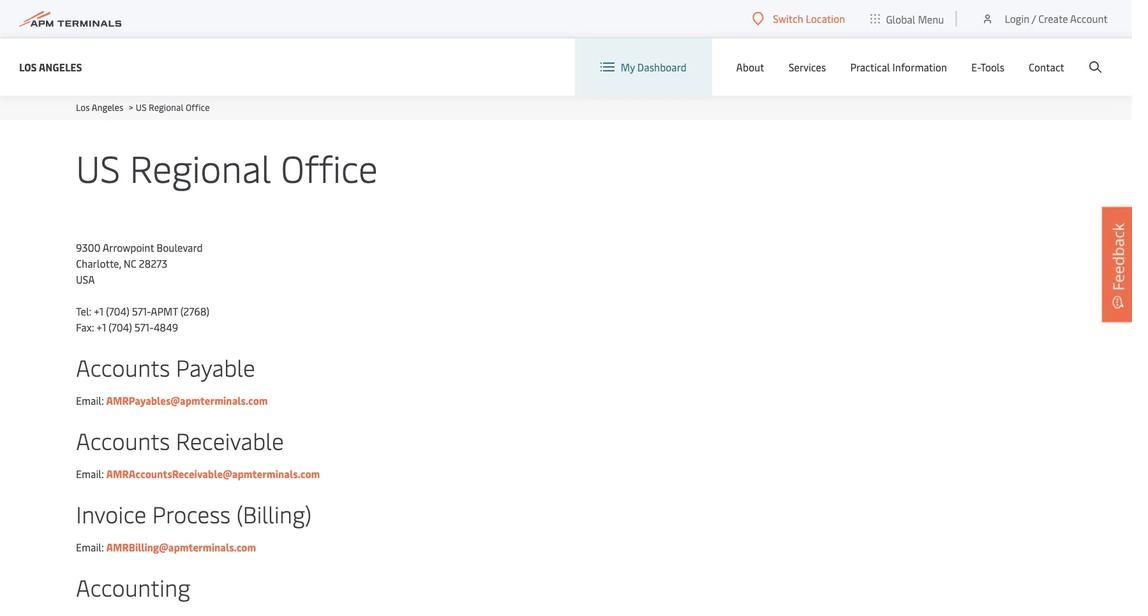 Task type: vqa. For each thing, say whether or not it's contained in the screenshot.
no
no



Task type: locate. For each thing, give the bounding box(es) containing it.
tel: +1 (704) 571-apmt (2768) fax: +1 (704) 571-4849
[[76, 305, 209, 334]]

1 horizontal spatial los
[[76, 101, 90, 113]]

global
[[886, 12, 916, 26]]

0 vertical spatial office
[[186, 101, 210, 113]]

email: amraccountsreceivable@apmterminals.com
[[76, 467, 320, 481]]

accounts receivable
[[76, 425, 284, 456]]

feedback button
[[1102, 207, 1132, 322]]

amraccountsreceivable@apmterminals.com link
[[106, 467, 320, 481]]

us
[[136, 101, 147, 113], [76, 142, 120, 192]]

global menu button
[[858, 0, 957, 38]]

+1
[[94, 305, 103, 318], [97, 321, 106, 334]]

apmt
[[151, 305, 178, 318]]

switch location button
[[753, 12, 845, 26]]

email: amrpayables@apmterminals.com
[[76, 394, 268, 408]]

amrbilling@apmterminals.com
[[106, 541, 256, 555]]

1 email: from the top
[[76, 394, 104, 408]]

los angeles link
[[19, 59, 82, 75], [76, 101, 123, 113]]

4849
[[154, 321, 178, 334]]

0 vertical spatial 571-
[[132, 305, 151, 318]]

nc
[[124, 257, 136, 271]]

usa
[[76, 273, 95, 287]]

0 horizontal spatial angeles
[[39, 60, 82, 74]]

accounts for accounts receivable
[[76, 425, 170, 456]]

angeles
[[39, 60, 82, 74], [92, 101, 123, 113]]

contact
[[1029, 60, 1065, 74]]

0 horizontal spatial office
[[186, 101, 210, 113]]

email: amrbilling@apmterminals.com
[[76, 541, 256, 555]]

los
[[19, 60, 37, 74], [76, 101, 90, 113]]

global menu
[[886, 12, 944, 26]]

office
[[186, 101, 210, 113], [281, 142, 378, 192]]

regional
[[149, 101, 184, 113], [130, 142, 271, 192]]

my dashboard button
[[600, 38, 687, 96]]

571- down apmt
[[135, 321, 154, 334]]

boulevard
[[157, 241, 203, 255]]

contact button
[[1029, 38, 1065, 96]]

tel:
[[76, 305, 91, 318]]

1 vertical spatial office
[[281, 142, 378, 192]]

1 vertical spatial accounts
[[76, 425, 170, 456]]

services
[[789, 60, 826, 74]]

0 vertical spatial los
[[19, 60, 37, 74]]

my
[[621, 60, 635, 74]]

amrpayables@apmterminals.com
[[106, 394, 268, 408]]

+1 right tel:
[[94, 305, 103, 318]]

0 vertical spatial +1
[[94, 305, 103, 318]]

2 email: from the top
[[76, 467, 104, 481]]

email: for email: amraccountsreceivable@apmterminals.com
[[76, 467, 104, 481]]

invoice
[[76, 499, 146, 530]]

0 vertical spatial angeles
[[39, 60, 82, 74]]

email: for email: amrpayables@apmterminals.com
[[76, 394, 104, 408]]

1 vertical spatial us
[[76, 142, 120, 192]]

0 vertical spatial accounts
[[76, 352, 170, 383]]

location
[[806, 12, 845, 26]]

los angeles > us regional office
[[76, 101, 210, 113]]

1 horizontal spatial us
[[136, 101, 147, 113]]

0 vertical spatial email:
[[76, 394, 104, 408]]

services button
[[789, 38, 826, 96]]

2 vertical spatial email:
[[76, 541, 104, 555]]

(billing)
[[236, 499, 312, 530]]

1 vertical spatial +1
[[97, 321, 106, 334]]

account
[[1070, 12, 1108, 26]]

571- down 9300 arrowpoint boulevard charlotte, nc 28273 usa
[[132, 305, 151, 318]]

0 horizontal spatial los
[[19, 60, 37, 74]]

switch
[[773, 12, 803, 26]]

practical information
[[850, 60, 947, 74]]

+1 right the fax:
[[97, 321, 106, 334]]

accounts for accounts payable
[[76, 352, 170, 383]]

1 horizontal spatial angeles
[[92, 101, 123, 113]]

0 vertical spatial us
[[136, 101, 147, 113]]

email:
[[76, 394, 104, 408], [76, 467, 104, 481], [76, 541, 104, 555]]

571-
[[132, 305, 151, 318], [135, 321, 154, 334]]

practical
[[850, 60, 890, 74]]

accounts down the tel: +1 (704) 571-apmt (2768) fax: +1 (704) 571-4849
[[76, 352, 170, 383]]

login / create account link
[[981, 0, 1108, 38]]

(704)
[[106, 305, 129, 318], [109, 321, 132, 334]]

1 accounts from the top
[[76, 352, 170, 383]]

process
[[152, 499, 231, 530]]

3 email: from the top
[[76, 541, 104, 555]]

e-tools button
[[972, 38, 1005, 96]]

1 vertical spatial angeles
[[92, 101, 123, 113]]

(704) right tel:
[[106, 305, 129, 318]]

accounts
[[76, 352, 170, 383], [76, 425, 170, 456]]

accounts down email: amrpayables@apmterminals.com
[[76, 425, 170, 456]]

feedback
[[1108, 223, 1128, 291]]

1 horizontal spatial office
[[281, 142, 378, 192]]

switch location
[[773, 12, 845, 26]]

1 vertical spatial email:
[[76, 467, 104, 481]]

1 vertical spatial los
[[76, 101, 90, 113]]

(704) right the fax:
[[109, 321, 132, 334]]

2 accounts from the top
[[76, 425, 170, 456]]

28273
[[139, 257, 167, 271]]

about
[[736, 60, 764, 74]]

0 vertical spatial regional
[[149, 101, 184, 113]]

payable
[[176, 352, 255, 383]]



Task type: describe. For each thing, give the bounding box(es) containing it.
1 vertical spatial 571-
[[135, 321, 154, 334]]

menu
[[918, 12, 944, 26]]

accounting
[[76, 572, 190, 603]]

us regional office
[[76, 142, 378, 192]]

login / create account
[[1005, 12, 1108, 26]]

9300
[[76, 241, 101, 255]]

fax:
[[76, 321, 94, 334]]

practical information button
[[850, 38, 947, 96]]

9300 arrowpoint boulevard charlotte, nc 28273 usa
[[76, 241, 203, 287]]

about button
[[736, 38, 764, 96]]

accounts payable
[[76, 352, 255, 383]]

1 vertical spatial (704)
[[109, 321, 132, 334]]

dashboard
[[637, 60, 687, 74]]

angeles for los angeles > us regional office
[[92, 101, 123, 113]]

amraccountsreceivable@apmterminals.com
[[106, 467, 320, 481]]

tools
[[981, 60, 1005, 74]]

(2768)
[[180, 305, 209, 318]]

los angeles
[[19, 60, 82, 74]]

/
[[1032, 12, 1036, 26]]

charlotte,
[[76, 257, 121, 271]]

0 vertical spatial los angeles link
[[19, 59, 82, 75]]

>
[[129, 101, 133, 113]]

my dashboard
[[621, 60, 687, 74]]

create
[[1039, 12, 1068, 26]]

1 vertical spatial los angeles link
[[76, 101, 123, 113]]

los for los angeles
[[19, 60, 37, 74]]

0 vertical spatial (704)
[[106, 305, 129, 318]]

amrbilling@apmterminals.com link
[[106, 541, 256, 555]]

arrowpoint
[[103, 241, 154, 255]]

receivable
[[176, 425, 284, 456]]

0 horizontal spatial us
[[76, 142, 120, 192]]

e-tools
[[972, 60, 1005, 74]]

login
[[1005, 12, 1030, 26]]

angeles for los angeles
[[39, 60, 82, 74]]

information
[[893, 60, 947, 74]]

amrpayables@apmterminals.com link
[[106, 394, 268, 408]]

invoice process (billing)
[[76, 499, 312, 530]]

e-
[[972, 60, 981, 74]]

los for los angeles > us regional office
[[76, 101, 90, 113]]

1 vertical spatial regional
[[130, 142, 271, 192]]

email: for email: amrbilling@apmterminals.com
[[76, 541, 104, 555]]



